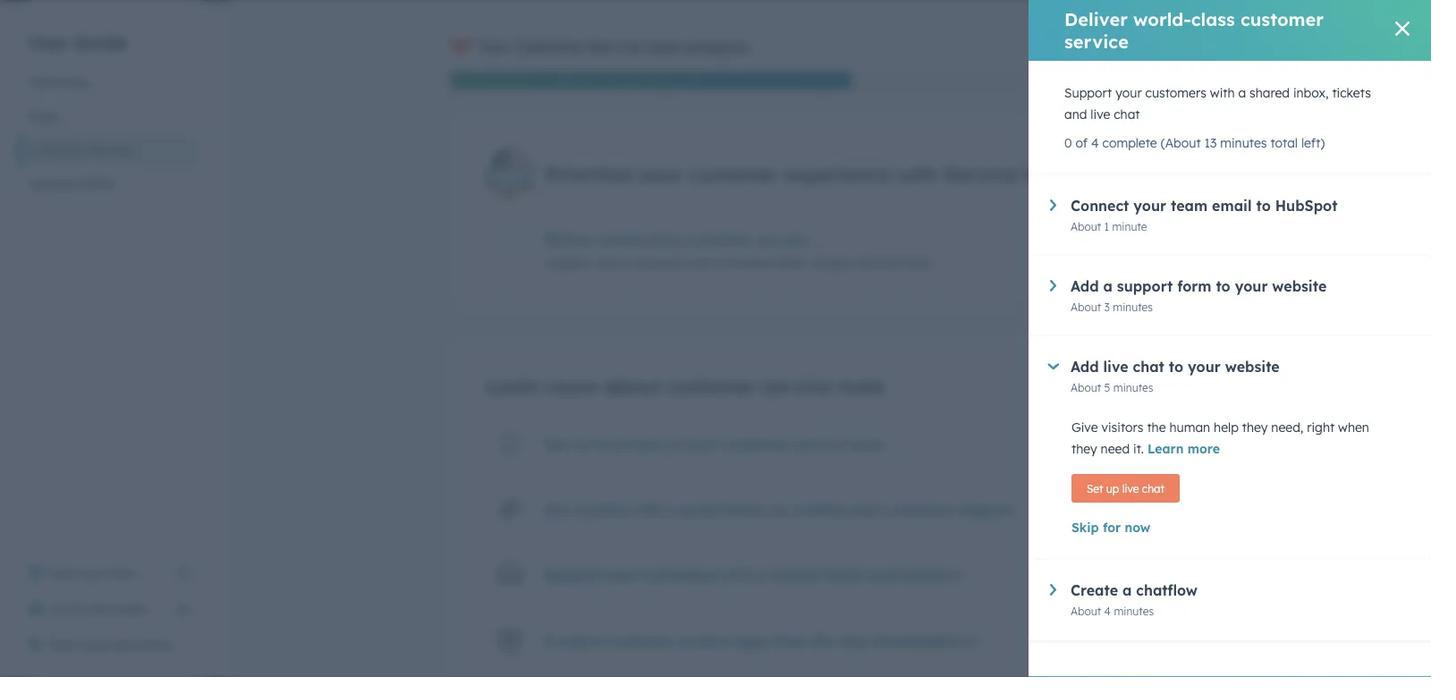 Task type: locate. For each thing, give the bounding box(es) containing it.
service
[[589, 38, 642, 55], [89, 142, 133, 158], [944, 162, 1017, 187]]

about left 5
[[1071, 381, 1101, 394]]

2 vertical spatial and
[[869, 565, 896, 583]]

shared up the total
[[1249, 85, 1290, 101]]

1 vertical spatial support
[[545, 255, 592, 270]]

team inside button
[[118, 601, 149, 617]]

shared for inbox,
[[1249, 85, 1290, 101]]

deliver inside deliver world-class customer service support your customers with a shared inbox, tickets and live chat
[[545, 231, 595, 248]]

view your plan link
[[18, 555, 200, 591]]

and down the deliver world-class customer service button
[[855, 255, 878, 270]]

1 horizontal spatial overview
[[597, 435, 662, 453]]

and up 0
[[1064, 106, 1087, 122]]

team
[[1171, 197, 1208, 215], [118, 601, 149, 617]]

1 vertical spatial customer
[[29, 142, 86, 158]]

(cms)
[[79, 176, 115, 192]]

2 vertical spatial service
[[944, 162, 1017, 187]]

connect
[[1071, 197, 1129, 215], [545, 632, 603, 650]]

0 vertical spatial connect
[[1071, 197, 1129, 215]]

overview right an
[[597, 435, 662, 453]]

1 vertical spatial they
[[1071, 441, 1097, 457]]

0 horizontal spatial team
[[118, 601, 149, 617]]

need,
[[1271, 419, 1303, 435]]

your
[[478, 38, 511, 55]]

about
[[603, 374, 660, 398]]

0 vertical spatial and
[[1064, 106, 1087, 122]]

customers
[[1145, 85, 1206, 101], [626, 255, 687, 270], [644, 565, 718, 583]]

connect inside 'connect your team email to hubspot about 1 minute'
[[1071, 197, 1129, 215]]

caret image
[[1050, 280, 1056, 291], [1048, 363, 1059, 370], [1050, 584, 1056, 596]]

website (cms) button
[[18, 167, 200, 201]]

minutes inside add live chat to your website about 5 minutes
[[1113, 381, 1153, 394]]

deliver world-class customer service button
[[545, 231, 1029, 248]]

world- up 56%
[[1133, 8, 1191, 30]]

of right 0
[[1075, 135, 1088, 151]]

get an overview of your customer service tools
[[545, 435, 884, 453]]

give visitors the human help they need, right when they need it.
[[1071, 419, 1369, 457]]

chat inside deliver world-class customer service support your customers with a shared inbox, tickets and live chat
[[904, 255, 930, 270]]

shared left inbox on the right of page
[[771, 565, 820, 583]]

deliver world-class customer service support your customers with a shared inbox, tickets and live chat
[[545, 231, 930, 270]]

deliver world-class customer service
[[1064, 8, 1324, 53]]

1 horizontal spatial inbox,
[[1293, 85, 1329, 101]]

with down the deliver world-class customer service button
[[690, 255, 715, 270]]

1 horizontal spatial support
[[1117, 277, 1173, 295]]

1 vertical spatial shared
[[730, 255, 770, 270]]

team inside 'connect your team email to hubspot about 1 minute'
[[1171, 197, 1208, 215]]

0 horizontal spatial world-
[[600, 231, 646, 248]]

of inside "deliver world-class customer service" dialog
[[1075, 135, 1088, 151]]

2 horizontal spatial to
[[1256, 197, 1271, 215]]

skip for now
[[1071, 520, 1150, 535]]

world- for deliver world-class customer service support your customers with a shared inbox, tickets and live chat
[[600, 231, 646, 248]]

service up your customer service tools progress progress bar
[[589, 38, 642, 55]]

customer right your
[[516, 38, 585, 55]]

4 down create
[[1104, 604, 1111, 618]]

add inside add a support form to your website about 3 minutes
[[1071, 277, 1099, 295]]

4 right 0
[[1091, 135, 1099, 151]]

about inside add a support form to your website about 3 minutes
[[1071, 300, 1101, 313]]

0 horizontal spatial link opens in a new window image
[[177, 563, 190, 584]]

1 vertical spatial to
[[1216, 277, 1230, 295]]

team left email
[[1171, 197, 1208, 215]]

0 horizontal spatial customer
[[29, 142, 86, 158]]

a inside create a chatflow about 4 minutes
[[1122, 581, 1132, 599]]

learn for learn more
[[1148, 441, 1184, 457]]

live inside "support your customers with a shared inbox, tickets and live chat"
[[1091, 106, 1110, 122]]

support inside deliver world-class customer service support your customers with a shared inbox, tickets and live chat
[[545, 255, 592, 270]]

visitors
[[1101, 419, 1143, 435]]

with up 0 of 4 complete (about 13 minutes total left)
[[1210, 85, 1235, 101]]

13 right (about
[[1204, 135, 1217, 151]]

link opens in a new window image inside view your plan "link"
[[177, 567, 190, 580]]

1 vertical spatial team
[[118, 601, 149, 617]]

learn inside button
[[1148, 441, 1184, 457]]

world- inside deliver world-class customer service support your customers with a shared inbox, tickets and live chat
[[600, 231, 646, 248]]

0 horizontal spatial they
[[1071, 441, 1097, 457]]

0 horizontal spatial service
[[89, 142, 133, 158]]

support inside "support your customers with a shared inbox, tickets and live chat"
[[1064, 85, 1112, 101]]

overview down invite your team button
[[83, 637, 136, 652]]

0 horizontal spatial the
[[812, 632, 835, 650]]

sales
[[29, 108, 60, 124]]

2 vertical spatial customers
[[644, 565, 718, 583]]

0 horizontal spatial shared
[[730, 255, 770, 270]]

website inside add live chat to your website about 5 minutes
[[1225, 358, 1280, 376]]

add live chat to your website about 5 minutes
[[1071, 358, 1280, 394]]

1 vertical spatial of
[[667, 435, 681, 453]]

0 horizontal spatial more
[[547, 374, 597, 398]]

0 vertical spatial inbox,
[[1293, 85, 1329, 101]]

0 vertical spatial of
[[1075, 135, 1088, 151]]

shared inside support your customers with a shared inbox and tickets link
[[771, 565, 820, 583]]

to inside add a support form to your website about 3 minutes
[[1216, 277, 1230, 295]]

more inside learn more button
[[1187, 441, 1220, 457]]

about inside 'connect your team email to hubspot about 1 minute'
[[1071, 220, 1101, 233]]

get left started
[[545, 500, 570, 518]]

customer service
[[29, 142, 133, 158]]

link opens in a new window image right 'plan'
[[177, 563, 190, 584]]

the left human at the right of page
[[1147, 419, 1166, 435]]

more down human at the right of page
[[1187, 441, 1220, 457]]

caret image
[[1050, 199, 1056, 211]]

they down give
[[1071, 441, 1097, 457]]

class
[[1191, 8, 1235, 30], [646, 231, 681, 248]]

1
[[1104, 220, 1109, 233]]

1 vertical spatial add
[[1071, 358, 1099, 376]]

1 horizontal spatial class
[[1191, 8, 1235, 30]]

chat inside "support your customers with a shared inbox, tickets and live chat"
[[1114, 106, 1140, 122]]

add up give
[[1071, 358, 1099, 376]]

shared
[[1249, 85, 1290, 101], [730, 255, 770, 270], [771, 565, 820, 583]]

link opens in a new window image inside view your plan "link"
[[177, 563, 190, 584]]

support
[[1064, 85, 1112, 101], [545, 255, 592, 270], [545, 565, 603, 583]]

1 vertical spatial learn
[[1148, 441, 1184, 457]]

1 horizontal spatial connect
[[1071, 197, 1129, 215]]

set up live chat
[[1087, 482, 1164, 495]]

the
[[1147, 419, 1166, 435], [812, 632, 835, 650]]

1 horizontal spatial 13
[[1204, 135, 1217, 151]]

shared inside deliver world-class customer service support your customers with a shared inbox, tickets and live chat
[[730, 255, 770, 270]]

get left an
[[545, 435, 570, 453]]

team for connect
[[1171, 197, 1208, 215]]

class inside deliver world-class customer service support your customers with a shared inbox, tickets and live chat
[[646, 231, 681, 248]]

2 horizontal spatial link opens in a new window image
[[965, 633, 977, 654]]

1 vertical spatial world-
[[600, 231, 646, 248]]

1 vertical spatial website
[[1225, 358, 1280, 376]]

customer up website on the left of page
[[29, 142, 86, 158]]

to right form
[[1216, 277, 1230, 295]]

0 vertical spatial to
[[1256, 197, 1271, 215]]

world-
[[1133, 8, 1191, 30], [600, 231, 646, 248]]

with inside "support your customers with a shared inbox, tickets and live chat"
[[1210, 85, 1235, 101]]

2 add from the top
[[1071, 358, 1099, 376]]

1 vertical spatial tickets
[[812, 255, 851, 270]]

1 vertical spatial the
[[812, 632, 835, 650]]

service inside deliver world-class customer service
[[1064, 30, 1129, 53]]

live inside add live chat to your website about 5 minutes
[[1103, 358, 1128, 376]]

0 vertical spatial customers
[[1145, 85, 1206, 101]]

0 vertical spatial overview
[[597, 435, 662, 453]]

shared inside "support your customers with a shared inbox, tickets and live chat"
[[1249, 85, 1290, 101]]

1 vertical spatial inbox,
[[774, 255, 809, 270]]

1 horizontal spatial service
[[589, 38, 642, 55]]

website down the hubspot
[[1272, 277, 1327, 295]]

to for your
[[1216, 277, 1230, 295]]

0 horizontal spatial inbox,
[[774, 255, 809, 270]]

1 horizontal spatial tickets
[[900, 565, 948, 583]]

1 vertical spatial 4
[[1104, 604, 1111, 618]]

more up an
[[547, 374, 597, 398]]

team down 'plan'
[[118, 601, 149, 617]]

your customer service tools progress
[[478, 38, 748, 55]]

and inside deliver world-class customer service support your customers with a shared inbox, tickets and live chat
[[855, 255, 878, 270]]

2 vertical spatial caret image
[[1050, 584, 1056, 596]]

connect for connect your team email to hubspot about 1 minute
[[1071, 197, 1129, 215]]

1 horizontal spatial link opens in a new window image
[[951, 566, 964, 587]]

and
[[1064, 106, 1087, 122], [855, 255, 878, 270], [869, 565, 896, 583]]

13
[[1204, 135, 1217, 151], [1121, 255, 1131, 268]]

about left 3
[[1071, 300, 1101, 313]]

live inside deliver world-class customer service support your customers with a shared inbox, tickets and live chat
[[881, 255, 901, 270]]

1 vertical spatial more
[[1187, 441, 1220, 457]]

to inside 'connect your team email to hubspot about 1 minute'
[[1256, 197, 1271, 215]]

more for learn more about customer service tools
[[547, 374, 597, 398]]

1 get from the top
[[545, 435, 570, 453]]

your inside button
[[88, 601, 114, 617]]

2 vertical spatial to
[[1169, 358, 1183, 376]]

1 horizontal spatial world-
[[1133, 8, 1191, 30]]

they right help
[[1242, 419, 1268, 435]]

0 vertical spatial they
[[1242, 419, 1268, 435]]

need
[[1101, 441, 1130, 457]]

a
[[1238, 85, 1246, 101], [719, 255, 726, 270], [1103, 277, 1113, 295], [665, 500, 675, 518], [757, 565, 767, 583], [1122, 581, 1132, 599]]

customer
[[516, 38, 585, 55], [29, 142, 86, 158]]

about down create
[[1071, 604, 1101, 618]]

4 inside create a chatflow about 4 minutes
[[1104, 604, 1111, 618]]

learn more
[[1148, 441, 1220, 457]]

tools
[[647, 38, 682, 55], [838, 374, 885, 398], [850, 435, 884, 453]]

support inside add a support form to your website about 3 minutes
[[1117, 277, 1173, 295]]

add inside add live chat to your website about 5 minutes
[[1071, 358, 1099, 376]]

a right 56%
[[1238, 85, 1246, 101]]

customer
[[1240, 8, 1324, 30], [688, 162, 779, 187], [686, 231, 752, 248], [666, 374, 757, 398], [723, 435, 789, 453], [886, 500, 953, 518], [608, 632, 674, 650]]

link opens in a new window image
[[177, 563, 190, 584], [951, 566, 964, 587], [965, 637, 977, 650]]

the inside the give visitors the human help they need, right when they need it.
[[1147, 419, 1166, 435]]

connect customer service apps from the app marketplace
[[545, 632, 962, 650]]

1 vertical spatial connect
[[545, 632, 603, 650]]

link opens in a new window image up marketplace
[[951, 570, 964, 583]]

create
[[1071, 581, 1118, 599]]

minutes right 3
[[1113, 300, 1153, 313]]

0 vertical spatial shared
[[1249, 85, 1290, 101]]

1 horizontal spatial link opens in a new window image
[[951, 570, 964, 583]]

add
[[1071, 277, 1099, 295], [1071, 358, 1099, 376]]

4
[[1091, 135, 1099, 151], [1104, 604, 1111, 618]]

0 horizontal spatial link opens in a new window image
[[177, 567, 190, 580]]

customers inside deliver world-class customer service support your customers with a shared inbox, tickets and live chat
[[626, 255, 687, 270]]

a inside "support your customers with a shared inbox, tickets and live chat"
[[1238, 85, 1246, 101]]

world- down prioritize
[[600, 231, 646, 248]]

the left app
[[812, 632, 835, 650]]

1 horizontal spatial shared
[[771, 565, 820, 583]]

0 horizontal spatial class
[[646, 231, 681, 248]]

0 vertical spatial learn
[[486, 374, 542, 398]]

with inside deliver world-class customer service support your customers with a shared inbox, tickets and live chat
[[690, 255, 715, 270]]

2 vertical spatial support
[[545, 565, 603, 583]]

and right inbox on the right of page
[[869, 565, 896, 583]]

of
[[1075, 135, 1088, 151], [667, 435, 681, 453]]

to right email
[[1256, 197, 1271, 215]]

your inside add a support form to your website about 3 minutes
[[1235, 277, 1268, 295]]

minutes down chatflow
[[1114, 604, 1154, 618]]

1 horizontal spatial 4
[[1104, 604, 1111, 618]]

1 horizontal spatial more
[[1187, 441, 1220, 457]]

view
[[50, 565, 78, 581]]

learn
[[486, 374, 542, 398], [1148, 441, 1184, 457]]

link opens in a new window image up marketplace
[[951, 566, 964, 587]]

2 horizontal spatial shared
[[1249, 85, 1290, 101]]

0 horizontal spatial 13
[[1121, 255, 1131, 268]]

minutes right 5
[[1113, 381, 1153, 394]]

support for support your customers with a shared inbox, tickets and live chat
[[1064, 85, 1112, 101]]

0 vertical spatial team
[[1171, 197, 1208, 215]]

minutes inside add a support form to your website about 3 minutes
[[1113, 300, 1153, 313]]

inbox, down the deliver world-class customer service button
[[774, 255, 809, 270]]

link opens in a new window image right 'plan'
[[177, 567, 190, 580]]

1 horizontal spatial the
[[1147, 419, 1166, 435]]

1 vertical spatial and
[[855, 255, 878, 270]]

connect your team email to hubspot about 1 minute
[[1071, 197, 1338, 233]]

service inside deliver world-class customer service support your customers with a shared inbox, tickets and live chat
[[757, 231, 808, 248]]

0 vertical spatial support
[[1117, 277, 1173, 295]]

0 vertical spatial 4
[[1091, 135, 1099, 151]]

about left 1 at the top
[[1071, 220, 1101, 233]]

a right create
[[1122, 581, 1132, 599]]

service down sales button
[[89, 142, 133, 158]]

chat inside add live chat to your website about 5 minutes
[[1133, 358, 1164, 376]]

1 horizontal spatial to
[[1216, 277, 1230, 295]]

on
[[771, 500, 789, 518]]

0
[[1064, 135, 1072, 151]]

get
[[545, 435, 570, 453], [545, 500, 570, 518]]

13 down the 'minute'
[[1121, 255, 1131, 268]]

1 vertical spatial customers
[[626, 255, 687, 270]]

link opens in a new window image
[[177, 567, 190, 580], [951, 570, 964, 583], [965, 633, 977, 654]]

0 vertical spatial get
[[545, 435, 570, 453]]

2 horizontal spatial link opens in a new window image
[[965, 637, 977, 650]]

to for hubspot
[[1256, 197, 1271, 215]]

a inside deliver world-class customer service support your customers with a shared inbox, tickets and live chat
[[719, 255, 726, 270]]

a down the deliver world-class customer service button
[[719, 255, 726, 270]]

1 add from the top
[[1071, 277, 1099, 295]]

2 vertical spatial tickets
[[900, 565, 948, 583]]

0 vertical spatial world-
[[1133, 8, 1191, 30]]

0 vertical spatial add
[[1071, 277, 1099, 295]]

2 horizontal spatial tickets
[[1332, 85, 1371, 101]]

link opens in a new window image right marketplace
[[965, 633, 977, 654]]

a up 3
[[1103, 277, 1113, 295]]

minutes
[[1220, 135, 1267, 151], [1134, 255, 1174, 268], [1113, 300, 1153, 313], [1113, 381, 1153, 394], [1114, 604, 1154, 618]]

0 vertical spatial class
[[1191, 8, 1235, 30]]

2 get from the top
[[545, 500, 570, 518]]

website up help
[[1225, 358, 1280, 376]]

deliver
[[1064, 8, 1128, 30], [545, 231, 595, 248]]

to
[[1256, 197, 1271, 215], [1216, 277, 1230, 295], [1169, 358, 1183, 376]]

0 horizontal spatial deliver
[[545, 231, 595, 248]]

0 vertical spatial deliver
[[1064, 8, 1128, 30]]

link opens in a new window image right marketplace
[[965, 637, 977, 650]]

1 vertical spatial service
[[89, 142, 133, 158]]

marketplace
[[873, 632, 962, 650]]

0 vertical spatial more
[[547, 374, 597, 398]]

1 vertical spatial caret image
[[1048, 363, 1059, 370]]

support your customers with a shared inbox and tickets
[[545, 565, 948, 583]]

deliver inside deliver world-class customer service
[[1064, 8, 1128, 30]]

0 vertical spatial 13
[[1204, 135, 1217, 151]]

class inside deliver world-class customer service
[[1191, 8, 1235, 30]]

customers inside "support your customers with a shared inbox, tickets and live chat"
[[1145, 85, 1206, 101]]

service left 'hub'
[[944, 162, 1017, 187]]

website
[[1272, 277, 1327, 295], [1225, 358, 1280, 376]]

0 horizontal spatial to
[[1169, 358, 1183, 376]]

0 horizontal spatial tickets
[[812, 255, 851, 270]]

inbox, inside "support your customers with a shared inbox, tickets and live chat"
[[1293, 85, 1329, 101]]

world- inside deliver world-class customer service
[[1133, 8, 1191, 30]]

to up human at the right of page
[[1169, 358, 1183, 376]]

live
[[1091, 106, 1110, 122], [881, 255, 901, 270], [1103, 358, 1128, 376], [1122, 482, 1139, 495]]

0 vertical spatial tickets
[[1332, 85, 1371, 101]]

0 vertical spatial support
[[1064, 85, 1112, 101]]

1 horizontal spatial of
[[1075, 135, 1088, 151]]

tickets
[[1332, 85, 1371, 101], [812, 255, 851, 270], [900, 565, 948, 583]]

set up live chat link
[[1071, 474, 1180, 503]]

inbox, up left)
[[1293, 85, 1329, 101]]

1 vertical spatial deliver
[[545, 231, 595, 248]]

your inside 'connect your team email to hubspot about 1 minute'
[[1133, 197, 1166, 215]]

of down learn more about customer service tools
[[667, 435, 681, 453]]

0 vertical spatial the
[[1147, 419, 1166, 435]]

0 horizontal spatial of
[[667, 435, 681, 453]]

add down about 13 minutes
[[1071, 277, 1099, 295]]

they
[[1242, 419, 1268, 435], [1071, 441, 1097, 457]]

shared down the deliver world-class customer service button
[[730, 255, 770, 270]]

inbox, inside deliver world-class customer service support your customers with a shared inbox, tickets and live chat
[[774, 255, 809, 270]]

demo
[[139, 637, 173, 652]]

link opens in a new window image inside support your customers with a shared inbox and tickets link
[[951, 566, 964, 587]]



Task type: describe. For each thing, give the bounding box(es) containing it.
learn more about customer service tools
[[486, 374, 885, 398]]

view your plan
[[50, 565, 137, 581]]

link opens in a new window image inside connect customer service apps from the app marketplace link
[[965, 633, 977, 654]]

your inside add live chat to your website about 5 minutes
[[1188, 358, 1221, 376]]

complete
[[1102, 135, 1157, 151]]

tickets inside deliver world-class customer service support your customers with a shared inbox, tickets and live chat
[[812, 255, 851, 270]]

caret image for add a support form to your website
[[1050, 280, 1056, 291]]

and inside "support your customers with a shared inbox, tickets and live chat"
[[1064, 106, 1087, 122]]

about down 1 at the top
[[1087, 255, 1118, 268]]

live inside "set up live chat" link
[[1122, 482, 1139, 495]]

your customer service tools progress progress bar
[[450, 72, 851, 89]]

prioritize
[[545, 162, 632, 187]]

customer inside deliver world-class customer service
[[1240, 8, 1324, 30]]

customer service button
[[18, 133, 200, 167]]

your inside deliver world-class customer service support your customers with a shared inbox, tickets and live chat
[[596, 255, 622, 270]]

chatflow
[[1136, 581, 1198, 599]]

get for get started with a quick lesson on scaling your customer support
[[545, 500, 570, 518]]

website (cms)
[[29, 176, 115, 192]]

5
[[1104, 381, 1110, 394]]

hub
[[1022, 162, 1062, 187]]

right
[[1307, 419, 1335, 435]]

invite your team button
[[18, 591, 200, 627]]

quick
[[679, 500, 718, 518]]

left)
[[1301, 135, 1325, 151]]

0 of 4 complete (about 13 minutes total left)
[[1064, 135, 1325, 151]]

about 13 minutes
[[1087, 255, 1174, 268]]

class for deliver world-class customer service
[[1191, 8, 1235, 30]]

1 vertical spatial support
[[957, 500, 1013, 518]]

56%
[[1180, 72, 1210, 89]]

minutes left the total
[[1220, 135, 1267, 151]]

team for invite
[[118, 601, 149, 617]]

guide
[[75, 31, 127, 53]]

support your customers with a shared inbox and tickets link
[[545, 565, 967, 587]]

customers for support your customers with a shared inbox, tickets and live chat
[[1145, 85, 1206, 101]]

skip
[[1071, 520, 1099, 535]]

minute
[[1112, 220, 1147, 233]]

apps
[[734, 632, 769, 650]]

tickets inside support your customers with a shared inbox and tickets link
[[900, 565, 948, 583]]

website
[[29, 176, 76, 192]]

add a support form to your website about 3 minutes
[[1071, 277, 1327, 313]]

service for deliver world-class customer service
[[1064, 30, 1129, 53]]

1 vertical spatial tools
[[838, 374, 885, 398]]

prioritize your customer experience with service hub
[[545, 162, 1062, 187]]

total
[[1270, 135, 1298, 151]]

deliver world-class customer service dialog
[[1029, 0, 1431, 677]]

service for deliver world-class customer service support your customers with a shared inbox, tickets and live chat
[[757, 231, 808, 248]]

sales button
[[18, 99, 200, 133]]

hubspot
[[1275, 197, 1338, 215]]

0 vertical spatial tools
[[647, 38, 682, 55]]

learn for learn more about customer service tools
[[486, 374, 542, 398]]

a left quick
[[665, 500, 675, 518]]

link opens in a new window image inside support your customers with a shared inbox and tickets link
[[951, 570, 964, 583]]

user guide
[[29, 31, 127, 53]]

your inside "support your customers with a shared inbox, tickets and live chat"
[[1115, 85, 1142, 101]]

1 horizontal spatial customer
[[516, 38, 585, 55]]

get started with a quick lesson on scaling your customer support link
[[545, 500, 1013, 518]]

marketing button
[[18, 65, 200, 99]]

connect customer service apps from the app marketplace link
[[545, 632, 981, 654]]

tickets inside "support your customers with a shared inbox, tickets and live chat"
[[1332, 85, 1371, 101]]

it.
[[1133, 441, 1144, 457]]

about inside create a chatflow about 4 minutes
[[1071, 604, 1101, 618]]

caret image for add live chat to your website
[[1048, 363, 1059, 370]]

with right started
[[630, 500, 661, 518]]

experience
[[784, 162, 891, 187]]

form
[[1177, 277, 1211, 295]]

more for learn more
[[1187, 441, 1220, 457]]

2 vertical spatial tools
[[850, 435, 884, 453]]

human
[[1169, 419, 1210, 435]]

0 vertical spatial service
[[589, 38, 642, 55]]

service inside button
[[89, 142, 133, 158]]

to inside add live chat to your website about 5 minutes
[[1169, 358, 1183, 376]]

invite
[[50, 601, 84, 617]]

world- for deliver world-class customer service
[[1133, 8, 1191, 30]]

for
[[1103, 520, 1121, 535]]

minutes inside create a chatflow about 4 minutes
[[1114, 604, 1154, 618]]

13 inside "deliver world-class customer service" dialog
[[1204, 135, 1217, 151]]

with down "lesson" on the right
[[722, 565, 753, 583]]

started
[[574, 500, 626, 518]]

help
[[1214, 419, 1239, 435]]

close image
[[1395, 21, 1410, 36]]

skip for now button
[[1071, 517, 1388, 538]]

with right experience
[[897, 162, 938, 187]]

shared for inbox
[[771, 565, 820, 583]]

get started with a quick lesson on scaling your customer support
[[545, 500, 1013, 518]]

create a chatflow about 4 minutes
[[1071, 581, 1198, 618]]

marketing
[[29, 74, 88, 90]]

a inside add a support form to your website about 3 minutes
[[1103, 277, 1113, 295]]

inbox
[[824, 565, 864, 583]]

from
[[774, 632, 808, 650]]

start overview demo link
[[18, 627, 200, 663]]

add for add a support form to your website
[[1071, 277, 1099, 295]]

(about
[[1161, 135, 1201, 151]]

deliver for deliver world-class customer service support your customers with a shared inbox, tickets and live chat
[[545, 231, 595, 248]]

website inside add a support form to your website about 3 minutes
[[1272, 277, 1327, 295]]

email
[[1212, 197, 1252, 215]]

support for support your customers with a shared inbox and tickets
[[545, 565, 603, 583]]

get an overview of your customer service tools button
[[545, 435, 884, 453]]

service for learn more about customer service tools
[[762, 374, 832, 398]]

user guide views element
[[18, 0, 200, 201]]

start overview demo
[[50, 637, 173, 652]]

learn more button
[[1148, 438, 1220, 460]]

connect for connect customer service apps from the app marketplace
[[545, 632, 603, 650]]

link opens in a new window image inside connect customer service apps from the app marketplace link
[[965, 637, 977, 650]]

minutes down the 'minute'
[[1134, 255, 1174, 268]]

set
[[1087, 482, 1103, 495]]

an
[[574, 435, 592, 453]]

invite your team
[[50, 601, 149, 617]]

up
[[1106, 482, 1119, 495]]

plan
[[112, 565, 137, 581]]

a up connect customer service apps from the app marketplace
[[757, 565, 767, 583]]

now
[[1125, 520, 1150, 535]]

user
[[29, 31, 69, 53]]

give
[[1071, 419, 1098, 435]]

class for deliver world-class customer service support your customers with a shared inbox, tickets and live chat
[[646, 231, 681, 248]]

customers for support your customers with a shared inbox and tickets
[[644, 565, 718, 583]]

0 horizontal spatial overview
[[83, 637, 136, 652]]

deliver for deliver world-class customer service
[[1064, 8, 1128, 30]]

0 horizontal spatial 4
[[1091, 135, 1099, 151]]

app
[[840, 632, 868, 650]]

add for add live chat to your website
[[1071, 358, 1099, 376]]

scaling
[[794, 500, 845, 518]]

2 horizontal spatial service
[[944, 162, 1017, 187]]

caret image for create a chatflow
[[1050, 584, 1056, 596]]

customer inside deliver world-class customer service support your customers with a shared inbox, tickets and live chat
[[686, 231, 752, 248]]

3
[[1104, 300, 1110, 313]]

about inside add live chat to your website about 5 minutes
[[1071, 381, 1101, 394]]

progress
[[686, 38, 748, 55]]

get for get an overview of your customer service tools
[[545, 435, 570, 453]]

your inside "link"
[[82, 565, 108, 581]]

when
[[1338, 419, 1369, 435]]

customer inside button
[[29, 142, 86, 158]]

support your customers with a shared inbox, tickets and live chat
[[1064, 85, 1371, 122]]

lesson
[[723, 500, 767, 518]]

start
[[50, 637, 80, 652]]



Task type: vqa. For each thing, say whether or not it's contained in the screenshot.
caret icon related to Add
yes



